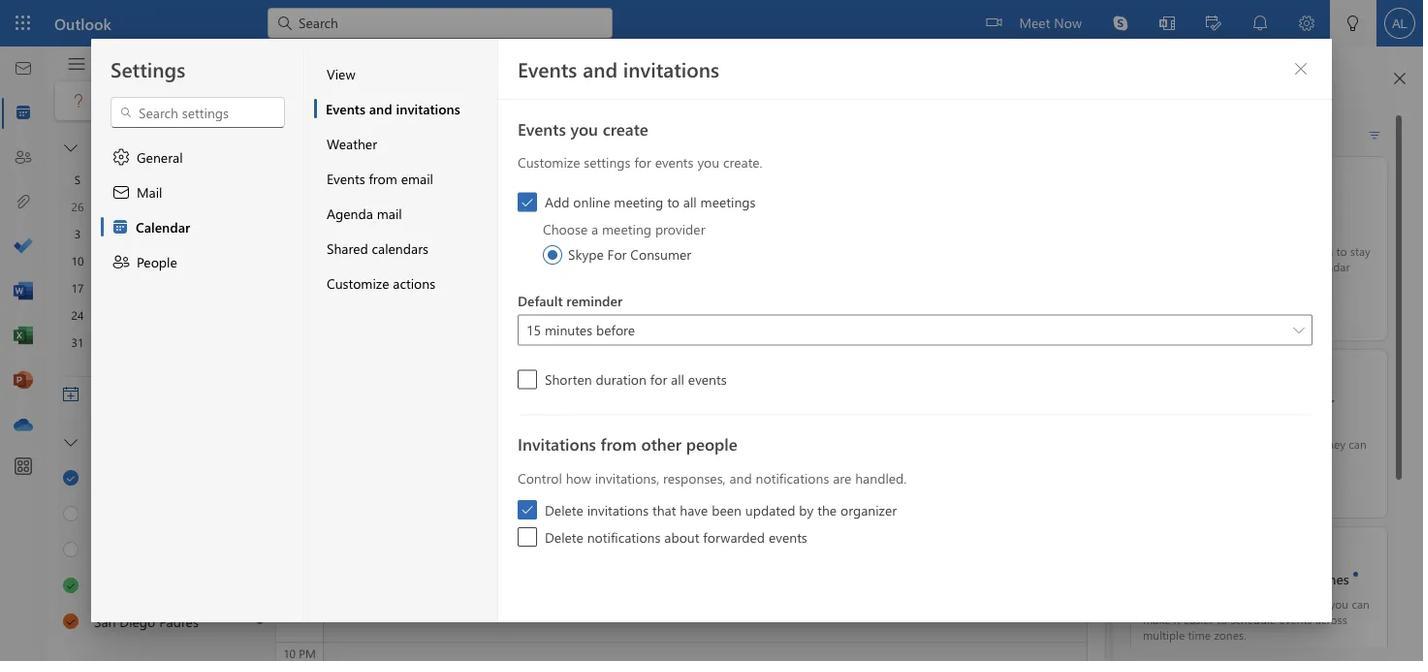 Task type: locate. For each thing, give the bounding box(es) containing it.

[[69, 91, 88, 111]]

2023
[[160, 139, 190, 157]]

1 vertical spatial multiple
[[1144, 627, 1185, 643]]

time left zones,
[[1269, 596, 1292, 612]]

of right track
[[1212, 570, 1225, 588]]

5 inside tue 5
[[345, 201, 353, 222]]

of inside turn all your desktop notifications on to stay on top of important emails and calendar events.
[[1181, 259, 1191, 274]]

0 vertical spatial 
[[63, 469, 80, 485]]

1 vertical spatial with
[[1248, 436, 1270, 452]]

meeting inside choose a meeting provider skype for consumer
[[602, 220, 652, 238]]

0 horizontal spatial customize
[[327, 274, 389, 292]]


[[111, 217, 130, 237]]

events
[[655, 153, 694, 171], [688, 371, 727, 388], [769, 528, 808, 546], [1280, 612, 1313, 627]]

 up s
[[64, 142, 78, 155]]

0 vertical spatial customize
[[518, 153, 580, 171]]

pm
[[296, 239, 313, 254], [296, 297, 313, 312], [296, 355, 313, 371], [296, 413, 313, 429], [296, 471, 313, 487], [296, 530, 313, 545], [296, 588, 313, 603]]

more apps image
[[14, 458, 33, 477]]

outlook inside banner
[[54, 13, 111, 33]]

1  button from the top
[[48, 461, 251, 496]]

12 button
[[120, 249, 144, 273]]

1 horizontal spatial about
[[1206, 452, 1236, 467]]

view up  outlook mobile
[[178, 52, 206, 70]]

tuesday element
[[118, 166, 145, 193]]

events inside keep track of multiple time zones by displaying additional time zones, you can make it easier to schedule events across multiple time zones.
[[1280, 612, 1313, 627]]

 down control
[[521, 503, 534, 517]]

before
[[596, 321, 635, 339]]

customize for customize settings for events you create.
[[518, 153, 580, 171]]

0 horizontal spatial view button
[[163, 47, 221, 77]]

0 vertical spatial calendar
[[1307, 259, 1351, 274]]

time up zones,
[[1283, 570, 1311, 588]]

1 horizontal spatial of
[[1212, 570, 1225, 588]]

 button for december 2023 button
[[56, 135, 87, 162]]

responses,
[[663, 469, 726, 487]]

24
[[71, 307, 84, 323]]

0 vertical spatial about
[[1206, 452, 1236, 467]]

settings
[[111, 55, 185, 82], [1191, 307, 1233, 323]]

1  from the top
[[64, 142, 78, 155]]

on left 'top'
[[1144, 259, 1157, 274]]

events up add online meeting to all meetings
[[655, 153, 694, 171]]

of right 'top'
[[1181, 259, 1191, 274]]

region
[[1055, 47, 1424, 661], [1113, 47, 1424, 661]]

your right 'top'
[[1184, 243, 1207, 259]]

time right it
[[1189, 627, 1212, 643]]

document
[[0, 0, 1424, 661]]

pm for 4 pm
[[296, 297, 313, 312]]

0 horizontal spatial other
[[642, 433, 682, 455]]

1 vertical spatial 7
[[286, 471, 293, 487]]

6 up 7 pm
[[286, 413, 293, 429]]

from inside events from email button
[[369, 169, 397, 187]]

events down updated
[[769, 528, 808, 546]]

 button down  button
[[48, 461, 251, 496]]

1 horizontal spatial 4
[[286, 297, 293, 312]]

1 vertical spatial customize
[[327, 274, 389, 292]]

pm down 4 pm
[[296, 355, 313, 371]]

0 horizontal spatial about
[[665, 528, 700, 546]]

1 horizontal spatial notifications
[[756, 469, 830, 487]]

from up invitations, on the left bottom of the page
[[601, 433, 637, 455]]

1 vertical spatial people
[[686, 433, 738, 455]]

for
[[635, 153, 652, 171], [651, 371, 668, 388]]

create
[[603, 117, 649, 140]]

now
[[1054, 13, 1082, 31]]

5 cell
[[118, 220, 145, 247]]

details
[[1170, 452, 1203, 467]]

2  from the top
[[64, 436, 78, 450]]

2 share from the top
[[1144, 436, 1172, 452]]

5 right 4 button
[[129, 226, 135, 242]]

meeting for provider
[[602, 220, 652, 238]]

notifications right desktop
[[1254, 243, 1317, 259]]

1 vertical spatial events and invitations
[[326, 100, 461, 117]]

 button up s
[[56, 135, 87, 162]]

of inside keep track of multiple time zones by displaying additional time zones, you can make it easier to schedule events across multiple time zones.
[[1212, 570, 1225, 588]]

view
[[178, 52, 206, 70], [327, 65, 356, 83]]

1 horizontal spatial calendar
[[1213, 393, 1268, 411]]

2 vertical spatial you
[[1330, 596, 1349, 612]]

calendar inside settings "tab list"
[[136, 218, 190, 236]]

cell
[[145, 193, 173, 220], [200, 220, 227, 247], [91, 247, 118, 274], [91, 274, 118, 302], [118, 274, 145, 302], [145, 274, 173, 302], [173, 274, 200, 302], [91, 302, 118, 329], [91, 329, 118, 356]]

1 vertical spatial delete
[[545, 528, 584, 546]]

pm down 3 pm
[[296, 297, 313, 312]]

0 vertical spatial invitations
[[623, 55, 720, 82]]

invitations down invitations, on the left bottom of the page
[[587, 501, 649, 519]]


[[1346, 16, 1362, 31]]

1 vertical spatial invitations
[[396, 100, 461, 117]]

0 horizontal spatial events and invitations
[[326, 100, 461, 117]]

with
[[1272, 393, 1298, 411], [1248, 436, 1270, 452]]

your right the view
[[1175, 436, 1198, 452]]

31
[[71, 335, 84, 350]]

 for 1st  button from the top
[[64, 436, 78, 450]]


[[112, 252, 131, 272]]

0 vertical spatial all
[[684, 193, 697, 211]]

from down 
[[369, 169, 397, 187]]

other up so
[[1302, 393, 1335, 411]]

1 horizontal spatial 7
[[286, 471, 293, 487]]

1 vertical spatial 
[[64, 436, 78, 450]]

from inside events and invitations tab panel
[[601, 433, 637, 455]]

0 vertical spatial  button
[[56, 135, 87, 162]]

and up been
[[730, 469, 752, 487]]

0 vertical spatial other
[[1302, 393, 1335, 411]]

and inside button
[[369, 100, 393, 117]]

28 button
[[120, 195, 144, 218]]

 for december 2023 button
[[64, 142, 78, 155]]

events and invitations inside events and invitations button
[[326, 100, 461, 117]]

are
[[833, 469, 852, 487]]

settings right go
[[1191, 307, 1233, 323]]

today button
[[288, 136, 366, 167]]

and right emails
[[1285, 259, 1304, 274]]

calendars
[[372, 239, 429, 257]]

5
[[345, 201, 353, 222], [129, 226, 135, 242], [286, 355, 293, 371]]

today
[[309, 142, 345, 160]]

notifications down that
[[587, 528, 661, 546]]

1 vertical spatial for
[[651, 371, 668, 388]]

1 vertical spatial 
[[521, 503, 534, 517]]

help group
[[59, 81, 270, 116]]


[[66, 54, 87, 74]]

0 vertical spatial can
[[1349, 436, 1367, 452]]

1 vertical spatial 5
[[129, 226, 135, 242]]

6
[[156, 226, 162, 242], [286, 413, 293, 429]]

1 vertical spatial 
[[63, 577, 80, 593]]

1  from the top
[[521, 195, 534, 209]]

view inside tab list
[[178, 52, 206, 70]]

0 horizontal spatial from
[[369, 169, 397, 187]]

cell up 6 button
[[145, 193, 173, 220]]

pm right '8'
[[296, 530, 313, 545]]

view button up  outlook mobile
[[163, 47, 221, 77]]

track
[[1178, 570, 1209, 588]]

meetings
[[701, 193, 756, 211]]

1 vertical spatial about
[[665, 528, 700, 546]]

san
[[94, 613, 116, 631]]

4 up 5 pm at bottom left
[[286, 297, 293, 312]]

dialog
[[0, 0, 1424, 661]]

1 horizontal spatial 5
[[286, 355, 293, 371]]

settings tab list
[[91, 39, 305, 623]]

other up responses,
[[642, 433, 682, 455]]


[[112, 147, 131, 167]]

application
[[0, 0, 1424, 661]]

and
[[583, 55, 618, 82], [369, 100, 393, 117], [1285, 259, 1304, 274], [730, 469, 752, 487]]

8
[[286, 530, 293, 545]]

0 horizontal spatial multiple
[[1144, 627, 1185, 643]]

can
[[1349, 436, 1367, 452], [1352, 596, 1370, 612]]


[[141, 91, 161, 111]]

0 vertical spatial 4
[[102, 226, 108, 242]]

for for all
[[651, 371, 668, 388]]

3 inside button
[[74, 226, 81, 242]]

5 down 4 pm
[[286, 355, 293, 371]]

3
[[74, 226, 81, 242], [286, 239, 293, 254]]

0 horizontal spatial 4
[[102, 226, 108, 242]]

s
[[75, 172, 81, 187]]

people
[[137, 253, 177, 271]]

1 horizontal spatial settings
[[1191, 307, 1233, 323]]

for right settings
[[635, 153, 652, 171]]

0 vertical spatial events and invitations
[[518, 55, 720, 82]]

your up details
[[1182, 393, 1210, 411]]

calendar
[[1307, 259, 1351, 274], [1202, 436, 1245, 452]]

outlook inside  outlook mobile
[[165, 91, 213, 109]]

6 right 5 button
[[156, 226, 162, 242]]

december 2023 button
[[83, 135, 200, 162]]

2 delete from the top
[[545, 528, 584, 546]]

to left stay
[[1337, 243, 1348, 259]]

customize inside events you create element
[[518, 153, 580, 171]]

december
[[93, 139, 156, 157]]

 inside invitations from other people element
[[521, 503, 534, 517]]

1 horizontal spatial with
[[1272, 393, 1298, 411]]

minutes
[[545, 321, 593, 339]]

pm left shared
[[296, 239, 313, 254]]

1 horizontal spatial calendar
[[1307, 259, 1351, 274]]

about right details
[[1206, 452, 1236, 467]]

 button
[[48, 461, 251, 496], [48, 568, 251, 603]]

excel image
[[14, 327, 33, 346]]

4
[[102, 226, 108, 242], [286, 297, 293, 312]]

displaying
[[1159, 596, 1211, 612]]

0 vertical spatial 5
[[345, 201, 353, 222]]

0 horizontal spatial 5
[[129, 226, 135, 242]]

delete
[[545, 501, 584, 519], [545, 528, 584, 546]]

events and invitations inside events and invitations tab panel
[[518, 55, 720, 82]]

left-rail-appbar navigation
[[4, 47, 43, 448]]

all right duration
[[671, 371, 685, 388]]

0 vertical spatial 
[[521, 195, 534, 209]]

4 inside button
[[102, 226, 108, 242]]


[[521, 195, 534, 209], [521, 503, 534, 517]]

events and invitations up create
[[518, 55, 720, 82]]

0 horizontal spatial 7
[[183, 226, 189, 242]]

can right they
[[1349, 436, 1367, 452]]

pm up 8 pm
[[296, 471, 313, 487]]

0 vertical spatial notifications
[[1254, 243, 1317, 259]]

0 vertical spatial of
[[1181, 259, 1191, 274]]

your inside turn all your desktop notifications on to stay on top of important emails and calendar events.
[[1184, 243, 1207, 259]]

with up others
[[1272, 393, 1298, 411]]

weather
[[327, 134, 377, 152]]

pm up 7 pm
[[296, 413, 313, 429]]

of
[[1181, 259, 1191, 274], [1212, 570, 1225, 588]]

delete for delete notifications about forwarded events
[[545, 528, 584, 546]]

0 vertical spatial delete
[[545, 501, 584, 519]]

outlook link
[[54, 0, 111, 47]]

3 for 3
[[74, 226, 81, 242]]

1 horizontal spatial on
[[1320, 243, 1334, 259]]

1 horizontal spatial outlook
[[165, 91, 213, 109]]

12
[[126, 253, 138, 269]]

for right duration
[[651, 371, 668, 388]]

 down 
[[64, 436, 78, 450]]

5 down tue
[[345, 201, 353, 222]]

0 vertical spatial 7
[[183, 226, 189, 242]]

view button up weather button
[[314, 56, 498, 91]]

settings up 
[[111, 55, 185, 82]]

invitations up weather button
[[396, 100, 461, 117]]

meeting up for
[[602, 220, 652, 238]]

0 horizontal spatial calendar
[[136, 218, 190, 236]]

0 horizontal spatial calendar
[[1202, 436, 1245, 452]]

easier
[[1184, 612, 1214, 627]]

1 vertical spatial notifications
[[756, 469, 830, 487]]

17
[[71, 280, 84, 296]]

files image
[[14, 193, 33, 212]]

about down the have
[[665, 528, 700, 546]]

settings inside the go to settings button
[[1191, 307, 1233, 323]]

1 vertical spatial  button
[[48, 425, 251, 460]]

0 vertical spatial settings
[[111, 55, 185, 82]]

outlook banner
[[0, 0, 1424, 49]]

meeting down customize settings for events you create.
[[614, 193, 664, 211]]

0 horizontal spatial 3
[[74, 226, 81, 242]]

4 for 4 pm
[[286, 297, 293, 312]]

to inside keep track of multiple time zones by displaying additional time zones, you can make it easier to schedule events across multiple time zones.
[[1217, 612, 1228, 627]]

 left add
[[521, 195, 534, 209]]

shared calendars button
[[314, 231, 498, 266]]

6 inside button
[[156, 226, 162, 242]]

7 up '8'
[[286, 471, 293, 487]]

0 vertical spatial calendar
[[136, 218, 190, 236]]

2 vertical spatial 
[[63, 612, 80, 629]]

0 vertical spatial multiple
[[1229, 570, 1279, 588]]

provider
[[656, 220, 706, 238]]

1 horizontal spatial people
[[1144, 411, 1186, 429]]

1 vertical spatial settings
[[1191, 307, 1233, 323]]

1 vertical spatial all
[[1169, 243, 1181, 259]]

powerpoint image
[[14, 371, 33, 391]]

delete invitations that have been updated by the organizer
[[545, 501, 897, 519]]

1 horizontal spatial multiple
[[1229, 570, 1279, 588]]

calendar inside 'share your calendar with other people share your calendar with others so they can view details about your schedule.'
[[1202, 436, 1245, 452]]

you down zones
[[1330, 596, 1349, 612]]

 button down  button
[[48, 425, 251, 460]]

0 vertical spatial  button
[[48, 461, 251, 496]]

on left stay
[[1320, 243, 1334, 259]]

notifications up by
[[756, 469, 830, 487]]

all up provider
[[684, 193, 697, 211]]

1 vertical spatial from
[[601, 433, 637, 455]]

your
[[1184, 243, 1207, 259], [1182, 393, 1210, 411], [1175, 436, 1198, 452], [1239, 452, 1263, 467]]

word image
[[14, 282, 33, 302]]

1 delete from the top
[[545, 501, 584, 519]]

0 horizontal spatial with
[[1248, 436, 1270, 452]]

6 pm
[[286, 413, 313, 429]]

1 vertical spatial calendar
[[1202, 436, 1245, 452]]

events
[[518, 55, 577, 82], [326, 100, 366, 117], [518, 117, 566, 140], [327, 169, 365, 187]]

1 vertical spatial 4
[[286, 297, 293, 312]]

3 for 3 pm
[[286, 239, 293, 254]]

and up weather button
[[369, 100, 393, 117]]

settings heading
[[111, 55, 185, 82]]

9
[[286, 588, 293, 603]]

5 for 5 pm
[[286, 355, 293, 371]]

2  from the top
[[521, 503, 534, 517]]

3 pm
[[286, 239, 313, 254]]

7 inside button
[[183, 226, 189, 242]]

pm for 7 pm
[[296, 471, 313, 487]]

people up control how invitations, responses, and notifications are handled.
[[686, 433, 738, 455]]

7 for 7 pm
[[286, 471, 293, 487]]

calendar up 13
[[136, 218, 190, 236]]

you up settings
[[571, 117, 598, 140]]

 inside events you create element
[[521, 195, 534, 209]]

0 vertical spatial people
[[1144, 411, 1186, 429]]

settings
[[584, 153, 631, 171]]

control how invitations, responses, and notifications are handled.
[[518, 469, 907, 487]]

0 horizontal spatial on
[[1144, 259, 1157, 274]]

3 left 4 button
[[74, 226, 81, 242]]

0 horizontal spatial notifications
[[587, 528, 661, 546]]

december 2023
[[93, 139, 190, 157]]

calendar
[[136, 218, 190, 236], [1213, 393, 1268, 411]]

events.
[[1144, 274, 1179, 290]]

0 horizontal spatial settings
[[111, 55, 185, 82]]

and inside invitations from other people element
[[730, 469, 752, 487]]

customize down shared
[[327, 274, 389, 292]]

5 inside button
[[129, 226, 135, 242]]

7 right 6 button
[[183, 226, 189, 242]]

about
[[1206, 452, 1236, 467], [665, 528, 700, 546]]

san diego padres list box
[[48, 460, 251, 639]]

24 button
[[66, 304, 89, 327]]

 mail
[[112, 182, 162, 202]]

cell right 7 button
[[200, 220, 227, 247]]

shorten
[[545, 371, 592, 388]]

1 horizontal spatial from
[[601, 433, 637, 455]]

people up the view
[[1144, 411, 1186, 429]]

1 horizontal spatial other
[[1302, 393, 1335, 411]]

0 vertical spatial time
[[1283, 570, 1311, 588]]

2 horizontal spatial 5
[[345, 201, 353, 222]]

customize inside button
[[327, 274, 389, 292]]

all right turn
[[1169, 243, 1181, 259]]

to right easier at bottom
[[1217, 612, 1228, 627]]

customize up add
[[518, 153, 580, 171]]

1 horizontal spatial 3
[[286, 239, 293, 254]]

with left others
[[1248, 436, 1270, 452]]

8 pm
[[286, 530, 313, 545]]

invitations
[[518, 433, 596, 455]]

about inside invitations from other people element
[[665, 528, 700, 546]]

1 vertical spatial 6
[[286, 413, 293, 429]]

you left create.
[[698, 153, 720, 171]]

tab list
[[96, 47, 279, 77]]

document containing settings
[[0, 0, 1424, 661]]

outlook up '' button on the left top of page
[[54, 13, 111, 33]]

1 horizontal spatial customize
[[518, 153, 580, 171]]

1 vertical spatial outlook
[[165, 91, 213, 109]]

to inside turn all your desktop notifications on to stay on top of important emails and calendar events.
[[1337, 243, 1348, 259]]

cell right 24 button
[[91, 302, 118, 329]]

0 vertical spatial 6
[[156, 226, 162, 242]]


[[63, 469, 80, 485], [63, 577, 80, 593], [63, 612, 80, 629]]

multiple down by
[[1144, 627, 1185, 643]]

1 vertical spatial meeting
[[602, 220, 652, 238]]

1 vertical spatial can
[[1352, 596, 1370, 612]]

view up "weather"
[[327, 65, 356, 83]]

17 button
[[66, 276, 89, 300]]

2 vertical spatial 5
[[286, 355, 293, 371]]

1 vertical spatial of
[[1212, 570, 1225, 588]]

 help
[[69, 91, 120, 111]]

1 vertical spatial other
[[642, 433, 682, 455]]

events left across at the bottom right of the page
[[1280, 612, 1313, 627]]

w
[[154, 172, 164, 187]]

1 horizontal spatial 6
[[286, 413, 293, 429]]

events from email button
[[314, 161, 498, 196]]

multiple up additional
[[1229, 570, 1279, 588]]

wednesday element
[[145, 166, 173, 193]]

invitations down outlook banner
[[623, 55, 720, 82]]

5 for 5
[[129, 226, 135, 242]]

pm right '9'
[[296, 588, 313, 603]]

 button for 1st  button from the top
[[48, 425, 251, 460]]

3  from the top
[[63, 612, 80, 629]]

3 down more options image
[[286, 239, 293, 254]]

2 vertical spatial all
[[671, 371, 685, 388]]

t
[[129, 172, 135, 187]]

to inside events you create element
[[667, 193, 680, 211]]

 button up san diego padres
[[48, 568, 251, 603]]

2 vertical spatial notifications
[[587, 528, 661, 546]]

events and invitations up weather button
[[326, 100, 461, 117]]

pm for 8 pm
[[296, 530, 313, 545]]

cell right 31 button
[[91, 329, 118, 356]]

you inside keep track of multiple time zones by displaying additional time zones, you can make it easier to schedule events across multiple time zones.
[[1330, 596, 1349, 612]]

by
[[1144, 596, 1156, 612]]

calendar up schedule.
[[1213, 393, 1268, 411]]

0 horizontal spatial outlook
[[54, 13, 111, 33]]

view
[[1144, 452, 1166, 467]]

to inside button
[[1176, 307, 1187, 323]]

6 button
[[147, 222, 171, 245]]

events down today button at the left
[[327, 169, 365, 187]]

thursday element
[[173, 166, 200, 193]]

to up provider
[[667, 193, 680, 211]]

1  from the top
[[63, 469, 80, 485]]

0 vertical spatial share
[[1144, 393, 1178, 411]]



Task type: vqa. For each thing, say whether or not it's contained in the screenshot.
Delete invitations that have been updated by the organizer's Delete
yes



Task type: describe. For each thing, give the bounding box(es) containing it.
about inside 'share your calendar with other people share your calendar with others so they can view details about your schedule.'
[[1206, 452, 1236, 467]]

pm for 5 pm
[[296, 355, 313, 371]]

13 button
[[147, 249, 171, 273]]

1 vertical spatial you
[[698, 153, 720, 171]]

your left schedule.
[[1239, 452, 1263, 467]]

people inside events and invitations tab panel
[[686, 433, 738, 455]]

 button
[[57, 48, 96, 81]]

cell down 14 button
[[173, 274, 200, 302]]

6 for 6
[[156, 226, 162, 242]]

2 vertical spatial invitations
[[587, 501, 649, 519]]

other inside 'share your calendar with other people share your calendar with others so they can view details about your schedule.'
[[1302, 393, 1335, 411]]

go to settings
[[1158, 307, 1233, 323]]

cell left 12
[[91, 247, 118, 274]]

customize actions
[[327, 274, 436, 292]]

invitations from other people element
[[518, 469, 1313, 547]]

pm for 3 pm
[[296, 239, 313, 254]]

26
[[71, 199, 84, 214]]

cell right '17'
[[91, 274, 118, 302]]

zones.
[[1215, 627, 1247, 643]]

updated
[[746, 501, 796, 519]]

28
[[126, 199, 138, 214]]

go
[[1158, 307, 1173, 323]]

4 for 4
[[102, 226, 108, 242]]

events from email
[[327, 169, 433, 187]]

events you create element
[[518, 153, 1313, 389]]

sunday element
[[64, 166, 91, 193]]

events inside invitations from other people element
[[769, 528, 808, 546]]

4 pm
[[286, 297, 313, 312]]


[[987, 15, 1002, 30]]

calendar image
[[14, 104, 33, 123]]

pm for 6 pm
[[296, 413, 313, 429]]

10
[[71, 253, 84, 269]]

 for invitations from other people
[[521, 503, 534, 517]]

 for events you create
[[521, 195, 534, 209]]

it
[[1174, 612, 1181, 627]]

events and invitations tab panel
[[499, 39, 1333, 623]]

shared
[[327, 239, 368, 257]]

calendar inside turn all your desktop notifications on to stay on top of important emails and calendar events.
[[1307, 259, 1351, 274]]

2  button from the top
[[48, 568, 251, 603]]

1 vertical spatial time
[[1269, 596, 1292, 612]]

0 vertical spatial with
[[1272, 393, 1298, 411]]

10 button
[[66, 249, 89, 273]]

delete notifications about forwarded events
[[545, 528, 808, 546]]

others
[[1273, 436, 1306, 452]]


[[63, 387, 79, 403]]

pm for 9 pm
[[296, 588, 313, 603]]

mail
[[137, 183, 162, 201]]

default reminder
[[518, 292, 623, 310]]

other inside events and invitations tab panel
[[642, 433, 682, 455]]

invitations inside button
[[396, 100, 461, 117]]

help
[[92, 91, 120, 109]]

customize actions button
[[314, 266, 498, 301]]

schedule
[[1231, 612, 1277, 627]]

people inside 'share your calendar with other people share your calendar with others so they can view details about your schedule.'
[[1144, 411, 1186, 429]]

to do image
[[14, 238, 33, 257]]

add online meeting to all meetings
[[545, 193, 756, 211]]

they
[[1324, 436, 1346, 452]]

cell down 12
[[118, 274, 145, 302]]

delete for delete invitations that have been updated by the organizer
[[545, 501, 584, 519]]

diego
[[120, 613, 155, 631]]

more options image
[[276, 176, 323, 228]]

view inside document
[[327, 65, 356, 83]]

15
[[527, 321, 541, 339]]

Search settings search field
[[133, 103, 265, 122]]

onedrive image
[[14, 416, 33, 435]]

have
[[680, 501, 708, 519]]

0 vertical spatial you
[[571, 117, 598, 140]]

forwarded
[[704, 528, 765, 546]]

from for events
[[369, 169, 397, 187]]

all inside turn all your desktop notifications on to stay on top of important emails and calendar events.
[[1169, 243, 1181, 259]]

events up "weather"
[[326, 100, 366, 117]]

agenda mail button
[[314, 196, 498, 231]]

events up add
[[518, 117, 566, 140]]

3 button
[[66, 222, 89, 245]]

7 for 7
[[183, 226, 189, 242]]

share your calendar with other people share your calendar with others so they can view details about your schedule.
[[1144, 393, 1367, 467]]


[[119, 106, 133, 119]]

top
[[1160, 259, 1178, 274]]

mail image
[[14, 59, 33, 79]]

settings inside settings "tab list"
[[111, 55, 185, 82]]

application containing settings
[[0, 0, 1424, 661]]

invitations from other people
[[518, 433, 738, 455]]

by
[[800, 501, 814, 519]]

meet
[[1020, 13, 1051, 31]]

events and invitations heading
[[518, 55, 720, 82]]

actions
[[393, 274, 436, 292]]

1 region from the left
[[1055, 47, 1424, 661]]

6 for 6 pm
[[286, 413, 293, 429]]


[[1368, 128, 1383, 143]]

turn
[[1144, 243, 1166, 259]]

duration
[[596, 371, 647, 388]]

1 share from the top
[[1144, 393, 1178, 411]]

2 vertical spatial time
[[1189, 627, 1212, 643]]

handled.
[[856, 469, 907, 487]]

and inside turn all your desktop notifications on to stay on top of important emails and calendar events.
[[1285, 259, 1304, 274]]

14
[[180, 253, 192, 269]]

27 button
[[93, 195, 116, 218]]

from for invitations
[[601, 433, 637, 455]]

tab list containing home
[[96, 47, 279, 77]]

make
[[1144, 612, 1171, 627]]

can inside 'share your calendar with other people share your calendar with others so they can view details about your schedule.'
[[1349, 436, 1367, 452]]

meeting for to
[[614, 193, 664, 211]]

keep
[[1144, 570, 1174, 588]]

for
[[608, 245, 627, 263]]

for for events
[[635, 153, 652, 171]]

 outlook mobile
[[141, 91, 258, 111]]

cell down people
[[145, 274, 173, 302]]

calendar inside 'share your calendar with other people share your calendar with others so they can view details about your schedule.'
[[1213, 393, 1268, 411]]

customize for customize actions
[[327, 274, 389, 292]]

events right duration
[[688, 371, 727, 388]]

notifications inside turn all your desktop notifications on to stay on top of important emails and calendar events.
[[1254, 243, 1317, 259]]

invitations,
[[595, 469, 660, 487]]

dialog containing settings
[[0, 0, 1424, 661]]

been
[[712, 501, 742, 519]]

general
[[137, 148, 183, 166]]

how
[[566, 469, 592, 487]]

reminder
[[567, 292, 623, 310]]

add
[[545, 193, 570, 211]]

san diego padres
[[94, 613, 199, 631]]

events up events you create
[[518, 55, 577, 82]]

 button
[[373, 136, 404, 167]]

turn all your desktop notifications on to stay on top of important emails and calendar events.
[[1144, 243, 1371, 290]]

27
[[98, 199, 111, 214]]

Default reminder 15 minutes before field
[[518, 315, 1313, 347]]

home button
[[96, 47, 162, 77]]

organizer
[[841, 501, 897, 519]]

home
[[111, 52, 147, 70]]

tue 5
[[336, 179, 353, 222]]

weather button
[[314, 126, 498, 161]]

2 region from the left
[[1113, 47, 1424, 661]]

a
[[592, 220, 599, 238]]

people image
[[14, 148, 33, 168]]

1 horizontal spatial view button
[[314, 56, 498, 91]]

go to settings button
[[1144, 302, 1248, 329]]

15 minutes before
[[527, 321, 635, 339]]


[[112, 182, 131, 202]]

events and invitations button
[[314, 91, 498, 126]]

create.
[[724, 153, 763, 171]]

2  from the top
[[63, 577, 80, 593]]

agenda
[[327, 204, 373, 222]]

events you create
[[518, 117, 649, 140]]

can inside keep track of multiple time zones by displaying additional time zones, you can make it easier to schedule events across multiple time zones.
[[1352, 596, 1370, 612]]

and up events you create
[[583, 55, 618, 82]]

9 pm
[[286, 588, 313, 603]]

additional
[[1214, 596, 1266, 612]]

monday element
[[91, 166, 118, 193]]

tue
[[336, 179, 353, 195]]

agenda mail
[[327, 204, 402, 222]]

7 pm
[[286, 471, 313, 487]]

default
[[518, 292, 563, 310]]



